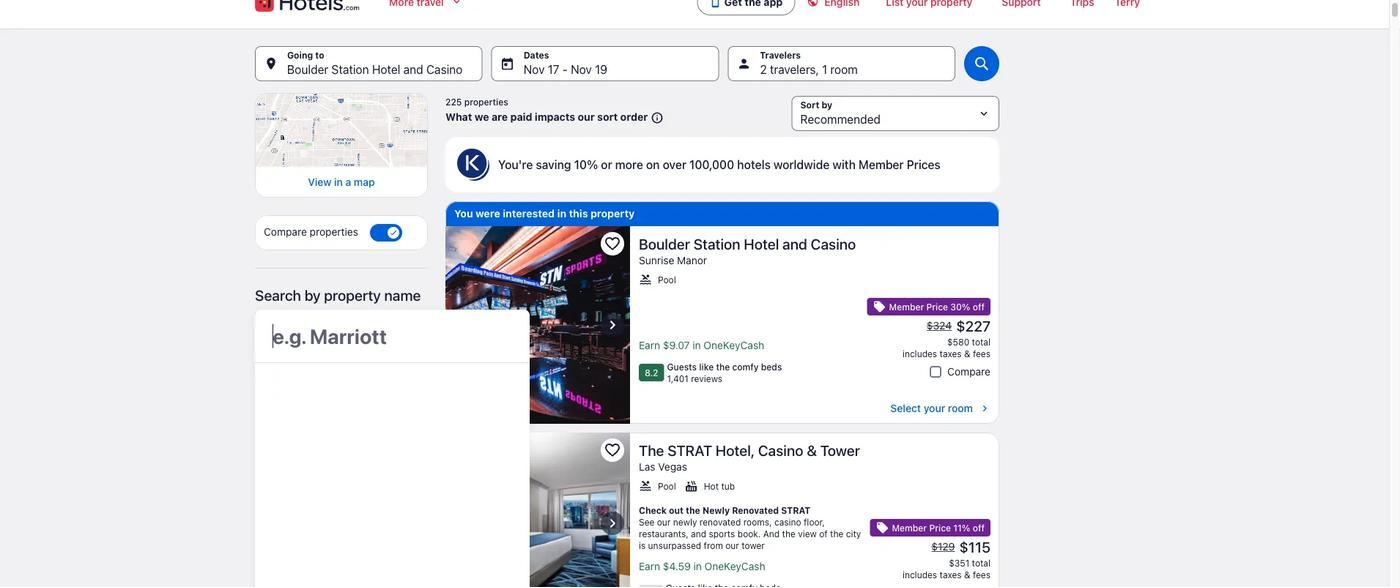 Task type: describe. For each thing, give the bounding box(es) containing it.
& inside the strat hotel, casino & tower las vegas
[[807, 442, 817, 459]]

total for $115
[[972, 559, 991, 569]]

price for $115
[[930, 523, 951, 534]]

renovated
[[732, 506, 779, 516]]

by for search
[[305, 287, 321, 304]]

you're
[[498, 158, 533, 172]]

travelers,
[[770, 63, 819, 77]]

is
[[639, 541, 646, 551]]

the
[[639, 442, 664, 459]]

restaurants,
[[639, 529, 689, 540]]

map
[[354, 176, 375, 188]]

onekeycash for earn $9.07 in onekeycash
[[704, 340, 765, 352]]

2 pool from the top
[[658, 482, 676, 492]]

and
[[764, 529, 780, 540]]

prices
[[907, 158, 941, 172]]

filter by
[[255, 381, 308, 398]]

small image for member price 11% off
[[876, 522, 890, 535]]

earn $9.07 in onekeycash
[[639, 340, 765, 352]]

hotels
[[738, 158, 771, 172]]

casino for boulder station hotel and casino
[[427, 63, 463, 77]]

boulder station hotel and casino button
[[255, 46, 483, 81]]

casino
[[775, 518, 802, 528]]

like
[[700, 362, 714, 372]]

1 horizontal spatial room
[[948, 403, 973, 415]]

member price 30% off
[[890, 302, 985, 312]]

1 pool from the top
[[658, 275, 676, 285]]

small image for pool
[[639, 480, 652, 493]]

tower
[[821, 442, 860, 459]]

1
[[823, 63, 828, 77]]

small image for member price 30% off
[[873, 301, 887, 314]]

member price 11% off
[[892, 523, 985, 534]]

0 vertical spatial member
[[859, 158, 904, 172]]

11%
[[954, 523, 971, 534]]

static map image image
[[255, 93, 428, 167]]

8.2
[[645, 368, 659, 378]]

you
[[454, 208, 473, 220]]

$129 $115 $351 total includes taxes & fees
[[903, 539, 991, 581]]

-
[[563, 63, 568, 77]]

you were interested in this property
[[454, 208, 635, 220]]

your
[[924, 403, 946, 415]]

the inside guests like the comfy beds 1,401 reviews
[[716, 362, 730, 372]]

Save The STRAT Hotel, Casino & Tower to a trip checkbox
[[601, 439, 625, 463]]

sunrise
[[639, 255, 675, 267]]

1 horizontal spatial our
[[657, 518, 671, 528]]

with
[[833, 158, 856, 172]]

we
[[475, 111, 489, 123]]

popular
[[255, 417, 292, 429]]

casino inside the strat hotel, casino & tower las vegas
[[758, 442, 804, 459]]

the down "casino" at the bottom
[[783, 529, 796, 540]]

Save Boulder Station Hotel and Casino to a trip checkbox
[[601, 232, 625, 256]]

this
[[569, 208, 588, 220]]

$4.59
[[663, 561, 691, 573]]

hotel for boulder station hotel and casino
[[372, 63, 401, 77]]

casino for boulder station hotel and casino sunrise manor
[[811, 235, 856, 253]]

the right of
[[831, 529, 844, 540]]

search
[[255, 287, 301, 304]]

newly
[[673, 518, 697, 528]]

guests
[[667, 362, 697, 372]]

are
[[492, 111, 508, 123]]

view in a map button
[[264, 176, 419, 189]]

compare for compare properties
[[264, 226, 307, 238]]

10%
[[574, 158, 598, 172]]

compare for compare
[[948, 366, 991, 378]]

small image for hot tub
[[685, 480, 698, 493]]

off for $227
[[973, 302, 985, 312]]

you're saving 10% or more on over 100,000 hotels worldwide with member prices
[[498, 158, 941, 172]]

$129
[[932, 541, 955, 553]]

order
[[621, 111, 648, 123]]

a
[[346, 176, 351, 188]]

impacts
[[535, 111, 576, 123]]

select
[[891, 403, 921, 415]]

show next image for the strat hotel, casino & tower image
[[604, 515, 622, 533]]

$115
[[960, 539, 991, 556]]

book.
[[738, 529, 761, 540]]

what we are paid impacts our sort order
[[446, 111, 648, 123]]

price for $227
[[927, 302, 949, 312]]

and inside check out the newly renovated strat see our newly renovated rooms, casino floor, restaurants, and sports book.  and the view of the city is unsurpassed from our tower
[[691, 529, 707, 540]]

saving
[[536, 158, 571, 172]]

by for filter
[[292, 381, 308, 398]]

view in a map
[[308, 176, 375, 188]]

view
[[308, 176, 332, 188]]

2 vertical spatial our
[[726, 541, 740, 551]]

filters
[[295, 417, 323, 429]]

over
[[663, 158, 687, 172]]

view
[[798, 529, 817, 540]]

$129 button
[[930, 541, 957, 554]]

popular filters
[[255, 417, 323, 429]]

$580
[[948, 337, 970, 347]]

leading image
[[710, 0, 722, 8]]

per
[[283, 572, 299, 584]]

fees for $115
[[973, 570, 991, 581]]

member for the strat hotel, casino & tower
[[892, 523, 927, 534]]

onekeycash for earn $4.59 in onekeycash
[[705, 561, 766, 573]]

in left the this
[[558, 208, 567, 220]]

select your room link
[[639, 402, 991, 416]]

includes for $115
[[903, 570, 938, 581]]

night
[[301, 572, 326, 584]]

225 properties
[[446, 97, 508, 107]]

check out the newly renovated strat see our newly renovated rooms, casino floor, restaurants, and sports book.  and the view of the city is unsurpassed from our tower
[[639, 506, 861, 551]]

filter
[[255, 381, 288, 398]]

out
[[669, 506, 684, 516]]

interested
[[503, 208, 555, 220]]

the up 'newly' at the bottom left of page
[[686, 506, 701, 516]]

includes for $227
[[903, 349, 938, 359]]

comfy
[[733, 362, 759, 372]]

small image for pool
[[639, 273, 652, 287]]



Task type: vqa. For each thing, say whether or not it's contained in the screenshot.
"16" inside the November 2023 element
no



Task type: locate. For each thing, give the bounding box(es) containing it.
0 vertical spatial price
[[927, 302, 949, 312]]

0 horizontal spatial casino
[[427, 63, 463, 77]]

0 horizontal spatial property
[[324, 287, 381, 304]]

1 total from the top
[[972, 337, 991, 347]]

225
[[446, 97, 462, 107]]

taxes inside the $129 $115 $351 total includes taxes & fees
[[940, 570, 962, 581]]

pool down vegas
[[658, 482, 676, 492]]

0 vertical spatial hotel
[[372, 63, 401, 77]]

1 horizontal spatial nov
[[571, 63, 592, 77]]

0 vertical spatial onekeycash
[[704, 340, 765, 352]]

0 horizontal spatial and
[[404, 63, 423, 77]]

earn for earn $4.59 in onekeycash
[[639, 561, 661, 573]]

1 vertical spatial onekeycash
[[705, 561, 766, 573]]

taxes for $227
[[940, 349, 962, 359]]

2 vertical spatial and
[[691, 529, 707, 540]]

small image
[[807, 0, 819, 7], [639, 273, 652, 287], [685, 480, 698, 493], [876, 522, 890, 535]]

room left the medium icon
[[948, 403, 973, 415]]

our left sort
[[578, 111, 595, 123]]

earn down is
[[639, 561, 661, 573]]

and for boulder station hotel and casino
[[404, 63, 423, 77]]

by right filter
[[292, 381, 308, 398]]

2 vertical spatial &
[[965, 570, 971, 581]]

in right $4.59
[[694, 561, 702, 573]]

1 includes from the top
[[903, 349, 938, 359]]

properties for 225 properties
[[465, 97, 508, 107]]

1 vertical spatial hotel
[[744, 235, 779, 253]]

0 horizontal spatial strat
[[668, 442, 713, 459]]

unsurpassed
[[648, 541, 702, 551]]

name
[[384, 287, 421, 304]]

1 horizontal spatial station
[[694, 235, 741, 253]]

1 vertical spatial our
[[657, 518, 671, 528]]

2 travelers, 1 room
[[760, 63, 858, 77]]

the right like
[[716, 362, 730, 372]]

worldwide
[[774, 158, 830, 172]]

compare properties
[[264, 226, 358, 238]]

total inside the $129 $115 $351 total includes taxes & fees
[[972, 559, 991, 569]]

0 vertical spatial boulder
[[287, 63, 329, 77]]

fees down $115
[[973, 570, 991, 581]]

2 vertical spatial price
[[255, 572, 280, 584]]

1 vertical spatial pool
[[658, 482, 676, 492]]

100,000
[[690, 158, 735, 172]]

see
[[639, 518, 655, 528]]

more
[[616, 158, 643, 172]]

2 vertical spatial casino
[[758, 442, 804, 459]]

property up save boulder station hotel and casino to a trip option
[[591, 208, 635, 220]]

property left name
[[324, 287, 381, 304]]

includes inside the $129 $115 $351 total includes taxes & fees
[[903, 570, 938, 581]]

guests like the comfy beds 1,401 reviews
[[667, 362, 782, 384]]

0 vertical spatial small image
[[648, 112, 664, 125]]

1 horizontal spatial hotel
[[744, 235, 779, 253]]

our down sports
[[726, 541, 740, 551]]

1 vertical spatial fees
[[973, 570, 991, 581]]

casino inside boulder station hotel and casino sunrise manor
[[811, 235, 856, 253]]

2 taxes from the top
[[940, 570, 962, 581]]

& for casino
[[965, 349, 971, 359]]

2 horizontal spatial our
[[726, 541, 740, 551]]

1 vertical spatial property
[[324, 287, 381, 304]]

casino inside boulder station hotel and casino dropdown button
[[427, 63, 463, 77]]

pool
[[658, 275, 676, 285], [658, 482, 676, 492]]

includes down $129 button on the bottom right of the page
[[903, 570, 938, 581]]

paid
[[511, 111, 533, 123]]

onekeycash up comfy
[[704, 340, 765, 352]]

tub
[[722, 482, 735, 492]]

earn $4.59 in onekeycash
[[639, 561, 766, 573]]

0 horizontal spatial station
[[332, 63, 369, 77]]

taxes down $580
[[940, 349, 962, 359]]

show next image for boulder station hotel and casino image
[[604, 317, 622, 334]]

small image right city
[[876, 522, 890, 535]]

check
[[639, 506, 667, 516]]

fees inside the $129 $115 $351 total includes taxes & fees
[[973, 570, 991, 581]]

1 nov from the left
[[524, 63, 545, 77]]

small image down las
[[639, 480, 652, 493]]

total for $227
[[972, 337, 991, 347]]

las
[[639, 461, 656, 474]]

of
[[820, 529, 828, 540]]

17
[[548, 63, 560, 77]]

e.g. Marriott text field
[[255, 310, 530, 363]]

includes inside $324 $227 $580 total includes taxes & fees
[[903, 349, 938, 359]]

1 vertical spatial boulder
[[639, 235, 690, 253]]

station inside dropdown button
[[332, 63, 369, 77]]

& down $351
[[965, 570, 971, 581]]

in left a
[[334, 176, 343, 188]]

boulder inside boulder station hotel and casino sunrise manor
[[639, 235, 690, 253]]

member for boulder station hotel and casino
[[890, 302, 924, 312]]

total down $115
[[972, 559, 991, 569]]

boulder up sunrise on the top of page
[[639, 235, 690, 253]]

our
[[578, 111, 595, 123], [657, 518, 671, 528], [726, 541, 740, 551]]

price left per
[[255, 572, 280, 584]]

0 horizontal spatial hotel
[[372, 63, 401, 77]]

rooms,
[[744, 518, 772, 528]]

small image left member price 30% off
[[873, 301, 887, 314]]

1 vertical spatial room
[[948, 403, 973, 415]]

boulder down the "hotels logo"
[[287, 63, 329, 77]]

boulder for boulder station hotel and casino sunrise manor
[[639, 235, 690, 253]]

1 horizontal spatial properties
[[465, 97, 508, 107]]

0 vertical spatial strat
[[668, 442, 713, 459]]

0 vertical spatial properties
[[465, 97, 508, 107]]

small image left hot on the right bottom
[[685, 480, 698, 493]]

sort
[[598, 111, 618, 123]]

1 horizontal spatial boulder
[[639, 235, 690, 253]]

0 horizontal spatial properties
[[310, 226, 358, 238]]

our up the restaurants,
[[657, 518, 671, 528]]

were
[[476, 208, 500, 220]]

$324 button
[[926, 320, 954, 333]]

30%
[[951, 302, 971, 312]]

hotel inside dropdown button
[[372, 63, 401, 77]]

1 taxes from the top
[[940, 349, 962, 359]]

0 vertical spatial fees
[[973, 349, 991, 359]]

properties down view in a map button
[[310, 226, 358, 238]]

the
[[716, 362, 730, 372], [686, 506, 701, 516], [783, 529, 796, 540], [831, 529, 844, 540]]

boulder station hotel and casino
[[287, 63, 463, 77]]

by right search in the left of the page
[[305, 287, 321, 304]]

earn for earn $9.07 in onekeycash
[[639, 340, 661, 352]]

fees
[[973, 349, 991, 359], [973, 570, 991, 581]]

1 vertical spatial compare
[[948, 366, 991, 378]]

1 vertical spatial strat
[[781, 506, 811, 516]]

member up $324 $227 $580 total includes taxes & fees
[[890, 302, 924, 312]]

search image
[[973, 55, 991, 73]]

0 horizontal spatial nov
[[524, 63, 545, 77]]

0 vertical spatial taxes
[[940, 349, 962, 359]]

1 horizontal spatial and
[[691, 529, 707, 540]]

onekeycash down tower
[[705, 561, 766, 573]]

hotel inside boulder station hotel and casino sunrise manor
[[744, 235, 779, 253]]

1 vertical spatial and
[[783, 235, 808, 253]]

2 horizontal spatial casino
[[811, 235, 856, 253]]

& for &
[[965, 570, 971, 581]]

hotels logo image
[[255, 0, 360, 14]]

beds
[[761, 362, 782, 372]]

small image down sunrise on the top of page
[[639, 273, 652, 287]]

from
[[704, 541, 723, 551]]

boulder station hotel and casino sunrise manor
[[639, 235, 856, 267]]

1 fees from the top
[[973, 349, 991, 359]]

medium image
[[979, 403, 991, 415]]

0 vertical spatial casino
[[427, 63, 463, 77]]

price
[[927, 302, 949, 312], [930, 523, 951, 534], [255, 572, 280, 584]]

nov 17 - nov 19
[[524, 63, 608, 77]]

0 horizontal spatial our
[[578, 111, 595, 123]]

& down $580
[[965, 349, 971, 359]]

newly
[[703, 506, 730, 516]]

1 horizontal spatial strat
[[781, 506, 811, 516]]

compare
[[264, 226, 307, 238], [948, 366, 991, 378]]

$9.07
[[663, 340, 690, 352]]

pool down sunrise on the top of page
[[658, 275, 676, 285]]

station for boulder station hotel and casino sunrise manor
[[694, 235, 741, 253]]

properties for compare properties
[[310, 226, 358, 238]]

properties up we
[[465, 97, 508, 107]]

0 vertical spatial &
[[965, 349, 971, 359]]

2 nov from the left
[[571, 63, 592, 77]]

0 vertical spatial compare
[[264, 226, 307, 238]]

$324 $227 $580 total includes taxes & fees
[[903, 317, 991, 359]]

manor
[[677, 255, 707, 267]]

2 fees from the top
[[973, 570, 991, 581]]

$324
[[927, 320, 952, 332]]

total
[[972, 337, 991, 347], [972, 559, 991, 569]]

earn left $9.07
[[639, 340, 661, 352]]

1 vertical spatial by
[[292, 381, 308, 398]]

what
[[446, 111, 472, 123]]

2 vertical spatial member
[[892, 523, 927, 534]]

hot
[[704, 482, 719, 492]]

city
[[846, 529, 861, 540]]

1 earn from the top
[[639, 340, 661, 352]]

strat inside the strat hotel, casino & tower las vegas
[[668, 442, 713, 459]]

small image up the on
[[648, 112, 664, 125]]

1 vertical spatial casino
[[811, 235, 856, 253]]

exterior image
[[446, 433, 630, 588]]

price per night
[[255, 572, 326, 584]]

hotel for boulder station hotel and casino sunrise manor
[[744, 235, 779, 253]]

room right 1
[[831, 63, 858, 77]]

what we are paid impacts our sort order link
[[446, 111, 664, 125]]

select your room
[[891, 403, 973, 415]]

strat up vegas
[[668, 442, 713, 459]]

1 vertical spatial &
[[807, 442, 817, 459]]

boulder for boulder station hotel and casino
[[287, 63, 329, 77]]

or
[[601, 158, 613, 172]]

price up $324
[[927, 302, 949, 312]]

off
[[973, 302, 985, 312], [973, 523, 985, 534]]

member
[[859, 158, 904, 172], [890, 302, 924, 312], [892, 523, 927, 534]]

& inside the $129 $115 $351 total includes taxes & fees
[[965, 570, 971, 581]]

1 vertical spatial off
[[973, 523, 985, 534]]

in inside button
[[334, 176, 343, 188]]

2 off from the top
[[973, 523, 985, 534]]

off right 11% on the right bottom
[[973, 523, 985, 534]]

1 vertical spatial properties
[[310, 226, 358, 238]]

1,401
[[667, 374, 689, 384]]

nov left 17
[[524, 63, 545, 77]]

off for $115
[[973, 523, 985, 534]]

and inside dropdown button
[[404, 63, 423, 77]]

total inside $324 $227 $580 total includes taxes & fees
[[972, 337, 991, 347]]

search by property name
[[255, 287, 421, 304]]

strat inside check out the newly renovated strat see our newly renovated rooms, casino floor, restaurants, and sports book.  and the view of the city is unsurpassed from our tower
[[781, 506, 811, 516]]

1 vertical spatial small image
[[873, 301, 887, 314]]

taxes for $115
[[940, 570, 962, 581]]

fees down the $227
[[973, 349, 991, 359]]

0 vertical spatial property
[[591, 208, 635, 220]]

1 vertical spatial earn
[[639, 561, 661, 573]]

0 vertical spatial total
[[972, 337, 991, 347]]

total down the $227
[[972, 337, 991, 347]]

fees inside $324 $227 $580 total includes taxes & fees
[[973, 349, 991, 359]]

0 horizontal spatial room
[[831, 63, 858, 77]]

2 total from the top
[[972, 559, 991, 569]]

includes
[[903, 349, 938, 359], [903, 570, 938, 581]]

room
[[831, 63, 858, 77], [948, 403, 973, 415]]

& left tower
[[807, 442, 817, 459]]

0 vertical spatial by
[[305, 287, 321, 304]]

0 vertical spatial our
[[578, 111, 595, 123]]

the strat hotel, casino & tower las vegas
[[639, 442, 860, 474]]

1 vertical spatial includes
[[903, 570, 938, 581]]

1 vertical spatial price
[[930, 523, 951, 534]]

1 horizontal spatial property
[[591, 208, 635, 220]]

member up the $129 $115 $351 total includes taxes & fees
[[892, 523, 927, 534]]

1 vertical spatial taxes
[[940, 570, 962, 581]]

0 vertical spatial off
[[973, 302, 985, 312]]

2
[[760, 63, 767, 77]]

2 vertical spatial small image
[[639, 480, 652, 493]]

boulder
[[287, 63, 329, 77], [639, 235, 690, 253]]

station inside boulder station hotel and casino sunrise manor
[[694, 235, 741, 253]]

small image up 2 travelers, 1 room
[[807, 0, 819, 7]]

0 vertical spatial and
[[404, 63, 423, 77]]

in
[[334, 176, 343, 188], [558, 208, 567, 220], [693, 340, 701, 352], [694, 561, 702, 573]]

0 horizontal spatial boulder
[[287, 63, 329, 77]]

boulder inside dropdown button
[[287, 63, 329, 77]]

0 vertical spatial room
[[831, 63, 858, 77]]

1 vertical spatial total
[[972, 559, 991, 569]]

and inside boulder station hotel and casino sunrise manor
[[783, 235, 808, 253]]

casino image
[[446, 227, 630, 424]]

hotel,
[[716, 442, 755, 459]]

2 includes from the top
[[903, 570, 938, 581]]

2 horizontal spatial and
[[783, 235, 808, 253]]

price up $129
[[930, 523, 951, 534]]

station up static map image
[[332, 63, 369, 77]]

room inside dropdown button
[[831, 63, 858, 77]]

nov right -
[[571, 63, 592, 77]]

floor,
[[804, 518, 825, 528]]

reviews
[[691, 374, 723, 384]]

includes down $324 button
[[903, 349, 938, 359]]

0 vertical spatial includes
[[903, 349, 938, 359]]

onekeycash
[[704, 340, 765, 352], [705, 561, 766, 573]]

taxes inside $324 $227 $580 total includes taxes & fees
[[940, 349, 962, 359]]

0 vertical spatial pool
[[658, 275, 676, 285]]

1 horizontal spatial compare
[[948, 366, 991, 378]]

1 vertical spatial member
[[890, 302, 924, 312]]

and for boulder station hotel and casino sunrise manor
[[783, 235, 808, 253]]

2 travelers, 1 room button
[[728, 46, 956, 81]]

$227
[[957, 317, 991, 335]]

0 horizontal spatial compare
[[264, 226, 307, 238]]

1 vertical spatial station
[[694, 235, 741, 253]]

fees for $227
[[973, 349, 991, 359]]

nov 17 - nov 19 button
[[492, 46, 719, 81]]

casino
[[427, 63, 463, 77], [811, 235, 856, 253], [758, 442, 804, 459]]

strat up "casino" at the bottom
[[781, 506, 811, 516]]

station for boulder station hotel and casino
[[332, 63, 369, 77]]

renovated
[[700, 518, 741, 528]]

compare down $580
[[948, 366, 991, 378]]

& inside $324 $227 $580 total includes taxes & fees
[[965, 349, 971, 359]]

sports
[[709, 529, 736, 540]]

member right with
[[859, 158, 904, 172]]

0 vertical spatial station
[[332, 63, 369, 77]]

in right $9.07
[[693, 340, 701, 352]]

1 horizontal spatial casino
[[758, 442, 804, 459]]

0 vertical spatial earn
[[639, 340, 661, 352]]

station
[[332, 63, 369, 77], [694, 235, 741, 253]]

hot tub
[[704, 482, 735, 492]]

off right 30%
[[973, 302, 985, 312]]

taxes down $351
[[940, 570, 962, 581]]

small image inside what we are paid impacts our sort order link
[[648, 112, 664, 125]]

small image
[[648, 112, 664, 125], [873, 301, 887, 314], [639, 480, 652, 493]]

compare up search in the left of the page
[[264, 226, 307, 238]]

1 off from the top
[[973, 302, 985, 312]]

station up manor
[[694, 235, 741, 253]]

2 earn from the top
[[639, 561, 661, 573]]



